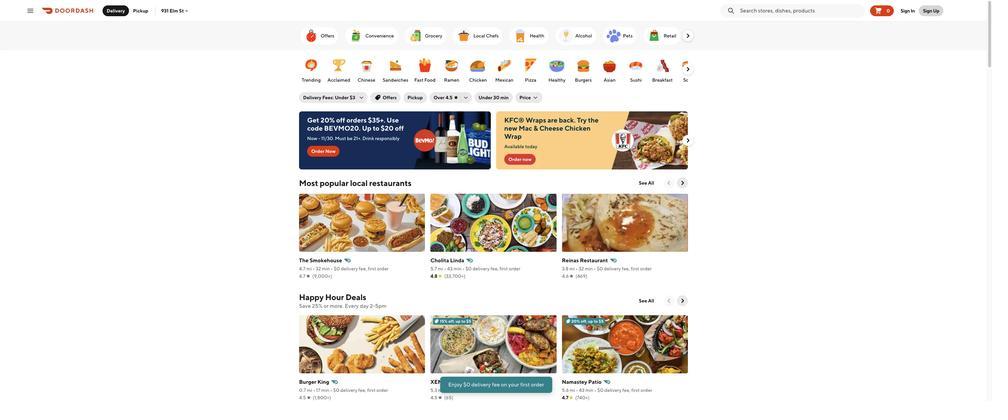 Task type: describe. For each thing, give the bounding box(es) containing it.
available
[[505, 144, 525, 149]]

day
[[360, 303, 369, 309]]

first for cholita linda
[[500, 266, 508, 272]]

order for the smokehouse
[[377, 266, 389, 272]]

order for namastey patio
[[641, 388, 653, 393]]

offers link
[[301, 27, 339, 45]]

alcohol link
[[556, 27, 597, 45]]

pizza
[[525, 77, 537, 83]]

20% off, up to $5
[[572, 319, 604, 324]]

cholita linda
[[431, 257, 465, 264]]

linda
[[451, 257, 465, 264]]

25%
[[312, 303, 323, 309]]

healthy
[[549, 77, 566, 83]]

0 horizontal spatial off
[[336, 116, 345, 124]]

convenience link
[[345, 27, 398, 45]]

on
[[501, 382, 507, 388]]

931
[[161, 8, 169, 13]]

-
[[318, 136, 320, 141]]

(33,700+)
[[445, 274, 466, 279]]

delivery for delivery fees: under $3
[[303, 95, 322, 100]]

32 for smokehouse
[[316, 266, 321, 272]]

• down smokehouse
[[331, 266, 333, 272]]

$0
[[463, 382, 471, 388]]

see for restaurant
[[639, 180, 648, 186]]

namastey patio
[[562, 379, 602, 385]]

health
[[530, 33, 545, 39]]

delivery button
[[103, 5, 129, 16]]

20% inside get 20% off orders $35+. use code bevmo20. up to $20 off
[[321, 116, 335, 124]]

see all link for reinas restaurant
[[635, 178, 659, 189]]

offers button
[[371, 92, 401, 103]]

fee, for restaurant
[[622, 266, 630, 272]]

min inside button
[[501, 95, 509, 100]]

alcohol image
[[558, 28, 574, 44]]

order for cholita linda
[[509, 266, 521, 272]]

the smokehouse
[[299, 257, 342, 264]]

alcohol
[[576, 33, 592, 39]]

5.7 mi • 43 min • $​0 delivery fee, first order
[[431, 266, 521, 272]]

1 vertical spatial pickup
[[408, 95, 423, 100]]

order for kfc® wraps are back. try the new mac & cheese chicken wrap
[[509, 157, 522, 162]]

acclaimed link
[[326, 54, 352, 85]]

$​0 for mediterranean
[[466, 388, 472, 393]]

available today
[[505, 144, 538, 149]]

mi for cholita
[[438, 266, 444, 272]]

all for patio
[[649, 298, 655, 304]]

all for restaurant
[[649, 180, 655, 186]]

happy
[[299, 293, 324, 302]]

11/30.
[[321, 136, 334, 141]]

mi for namastey
[[570, 388, 576, 393]]

order for burger king
[[377, 388, 388, 393]]

to inside get 20% off orders $35+. use code bevmo20. up to $20 off
[[373, 124, 380, 132]]

$3
[[350, 95, 356, 100]]

be
[[347, 136, 353, 141]]

0.7
[[299, 388, 306, 393]]

next button of carousel image
[[685, 66, 692, 73]]

price button
[[516, 92, 543, 103]]

burgers
[[575, 77, 592, 83]]

now
[[523, 157, 532, 162]]

delivery fees: under $3
[[303, 95, 356, 100]]

2-
[[370, 303, 375, 309]]

• down restaurant
[[594, 266, 596, 272]]

delivery for burger king
[[341, 388, 358, 393]]

must
[[335, 136, 346, 141]]

1 vertical spatial pickup button
[[404, 92, 427, 103]]

offers image
[[303, 28, 320, 44]]

under 30 min
[[479, 95, 509, 100]]

see for patio
[[639, 298, 648, 304]]

delivery for delivery
[[107, 8, 125, 13]]

in
[[912, 8, 916, 13]]

5.3 mi • 42 min • $​0 delivery fee, first order
[[431, 388, 521, 393]]

off, for namastey
[[581, 319, 588, 324]]

$5 for mediterranean
[[467, 319, 472, 324]]

soup
[[684, 77, 695, 83]]

fee
[[492, 382, 500, 388]]

0 vertical spatial 4.7
[[299, 266, 306, 272]]

chinese
[[358, 77, 376, 83]]

burger
[[299, 379, 317, 385]]

$5 for patio
[[599, 319, 604, 324]]

fee, for linda
[[491, 266, 499, 272]]

min for reinas restaurant
[[585, 266, 593, 272]]

5.3
[[431, 388, 438, 393]]

grocery
[[425, 33, 443, 39]]

are
[[548, 116, 558, 124]]

order now button
[[307, 146, 340, 157]]

reinas restaurant
[[562, 257, 608, 264]]

bevmo20.
[[324, 124, 361, 132]]

king
[[318, 379, 330, 385]]

delivery for the smokehouse
[[341, 266, 358, 272]]

mediterranean
[[450, 379, 488, 385]]

fee, for smokehouse
[[359, 266, 367, 272]]

chicken inside the kfc® wraps are back. try the new mac & cheese chicken wrap
[[565, 124, 591, 132]]

first for the smokehouse
[[368, 266, 376, 272]]

delivery for cholita linda
[[473, 266, 490, 272]]

min for namastey patio
[[586, 388, 594, 393]]

every
[[345, 303, 359, 309]]

0 button
[[871, 5, 895, 16]]

breakfast
[[653, 77, 673, 83]]

convenience
[[366, 33, 394, 39]]

delivery for namastey patio
[[605, 388, 622, 393]]

to for namastey
[[594, 319, 598, 324]]

4.7 mi • 32 min • $​0 delivery fee, first order
[[299, 266, 389, 272]]

$35+.
[[368, 116, 386, 124]]

now inside button
[[326, 149, 336, 154]]

smokehouse
[[310, 257, 342, 264]]

30
[[494, 95, 500, 100]]

convenience image
[[348, 28, 364, 44]]

ramen
[[444, 77, 460, 83]]

42
[[448, 388, 453, 393]]

offers inside button
[[383, 95, 397, 100]]

more.
[[330, 303, 344, 309]]

burger king
[[299, 379, 330, 385]]

fast
[[415, 77, 424, 83]]

hour
[[325, 293, 344, 302]]

0 horizontal spatial offers
[[321, 33, 335, 39]]

sushi
[[631, 77, 642, 83]]

order now
[[509, 157, 532, 162]]

fee, for mediterranean
[[491, 388, 499, 393]]

mi for xenia:
[[439, 388, 444, 393]]

fee, for king
[[359, 388, 367, 393]]

wrap
[[505, 132, 522, 140]]

5.6
[[562, 388, 569, 393]]

4.6
[[562, 274, 569, 279]]

retail image
[[647, 28, 663, 44]]

kitchen
[[489, 379, 509, 385]]

(469)
[[576, 274, 588, 279]]

local
[[350, 178, 368, 188]]

4.5 inside button
[[446, 95, 453, 100]]



Task type: vqa. For each thing, say whether or not it's contained in the screenshot.


Task type: locate. For each thing, give the bounding box(es) containing it.
4.5 for xenia: mediterranean kitchen
[[431, 395, 438, 401]]

1 horizontal spatial sign
[[924, 8, 933, 13]]

0 horizontal spatial now
[[307, 136, 318, 141]]

0 horizontal spatial 43
[[447, 266, 453, 272]]

sign in
[[901, 8, 916, 13]]

$​0 for king
[[333, 388, 340, 393]]

enjoy $0 delivery fee on your first order
[[449, 382, 544, 388]]

1 under from the left
[[335, 95, 349, 100]]

now down 11/30.
[[326, 149, 336, 154]]

0 horizontal spatial off,
[[449, 319, 455, 324]]

1 horizontal spatial offers
[[383, 95, 397, 100]]

4.5 for burger king
[[299, 395, 306, 401]]

first for reinas restaurant
[[631, 266, 640, 272]]

1 vertical spatial see all link
[[635, 296, 659, 306]]

0 vertical spatial 43
[[447, 266, 453, 272]]

2 see all link from the top
[[635, 296, 659, 306]]

1 horizontal spatial off
[[395, 124, 404, 132]]

min up (33,700+)
[[454, 266, 462, 272]]

32 up (469)
[[579, 266, 584, 272]]

0 horizontal spatial up
[[456, 319, 461, 324]]

1 horizontal spatial under
[[479, 95, 493, 100]]

1 up from the left
[[456, 319, 461, 324]]

• down namastey
[[576, 388, 578, 393]]

0 vertical spatial pickup button
[[129, 5, 153, 16]]

15%
[[440, 319, 448, 324]]

health image
[[513, 28, 529, 44]]

up for mediterranean
[[456, 319, 461, 324]]

0 horizontal spatial pickup
[[133, 8, 148, 13]]

pets
[[624, 33, 633, 39]]

0 vertical spatial offers
[[321, 33, 335, 39]]

5pm
[[375, 303, 387, 309]]

$​0 for patio
[[598, 388, 604, 393]]

pickup left 931
[[133, 8, 148, 13]]

4.7 for namastey patio
[[562, 395, 569, 401]]

0 horizontal spatial under
[[335, 95, 349, 100]]

$​0 for restaurant
[[597, 266, 603, 272]]

back.
[[559, 116, 576, 124]]

the
[[299, 257, 309, 264]]

min right 17
[[322, 388, 330, 393]]

$​0 for smokehouse
[[334, 266, 340, 272]]

0 vertical spatial off
[[336, 116, 345, 124]]

previous button of carousel image for patio
[[666, 298, 673, 304]]

mi right 5.6
[[570, 388, 576, 393]]

2 $5 from the left
[[599, 319, 604, 324]]

min right 30 in the top of the page
[[501, 95, 509, 100]]

2 vertical spatial 4.7
[[562, 395, 569, 401]]

trending link
[[300, 54, 323, 85]]

1 vertical spatial offers
[[383, 95, 397, 100]]

0 vertical spatial delivery
[[107, 8, 125, 13]]

min for cholita linda
[[454, 266, 462, 272]]

$​0 down patio
[[598, 388, 604, 393]]

over 4.5
[[434, 95, 453, 100]]

0 vertical spatial all
[[649, 180, 655, 186]]

0 horizontal spatial order
[[311, 149, 325, 154]]

mi right 5.7
[[438, 266, 444, 272]]

under left 30 in the top of the page
[[479, 95, 493, 100]]

• up (469)
[[576, 266, 578, 272]]

1 horizontal spatial chicken
[[565, 124, 591, 132]]

mi right 5.3
[[439, 388, 444, 393]]

pickup button
[[129, 5, 153, 16], [404, 92, 427, 103]]

retail
[[664, 33, 677, 39]]

see all for namastey patio
[[639, 298, 655, 304]]

0 horizontal spatial up
[[362, 124, 372, 132]]

• left 42
[[445, 388, 447, 393]]

retail link
[[644, 27, 681, 45]]

0 horizontal spatial pickup button
[[129, 5, 153, 16]]

over
[[434, 95, 445, 100]]

$​0 down smokehouse
[[334, 266, 340, 272]]

1 vertical spatial off
[[395, 124, 404, 132]]

1 vertical spatial up
[[362, 124, 372, 132]]

mac
[[519, 124, 533, 132]]

2 32 from the left
[[579, 266, 584, 272]]

use
[[387, 116, 399, 124]]

sign
[[901, 8, 911, 13], [924, 8, 933, 13]]

off, for xenia:
[[449, 319, 455, 324]]

now
[[307, 136, 318, 141], [326, 149, 336, 154]]

min right 42
[[454, 388, 462, 393]]

• down linda
[[463, 266, 465, 272]]

5.7
[[431, 266, 437, 272]]

32
[[316, 266, 321, 272], [579, 266, 584, 272]]

1 vertical spatial 4.7
[[299, 274, 306, 279]]

• down cholita linda
[[445, 266, 447, 272]]

sign right in
[[924, 8, 933, 13]]

2 all from the top
[[649, 298, 655, 304]]

first for xenia: mediterranean kitchen
[[500, 388, 508, 393]]

0 vertical spatial order
[[311, 149, 325, 154]]

fast food
[[415, 77, 436, 83]]

1 all from the top
[[649, 180, 655, 186]]

xenia:
[[431, 379, 449, 385]]

43 for cholita
[[447, 266, 453, 272]]

chicken up under 30 min button
[[469, 77, 487, 83]]

1 horizontal spatial now
[[326, 149, 336, 154]]

1 previous button of carousel image from the top
[[666, 180, 673, 186]]

first for namastey patio
[[632, 388, 640, 393]]

grocery image
[[408, 28, 424, 44]]

1 vertical spatial now
[[326, 149, 336, 154]]

delivery for xenia: mediterranean kitchen
[[473, 388, 490, 393]]

now left - at the top left of page
[[307, 136, 318, 141]]

mi for reinas
[[570, 266, 575, 272]]

2 sign from the left
[[924, 8, 933, 13]]

• down patio
[[595, 388, 597, 393]]

next button of carousel image
[[685, 32, 692, 39], [685, 137, 692, 144], [680, 180, 686, 186], [680, 298, 686, 304]]

1 horizontal spatial off,
[[581, 319, 588, 324]]

wraps
[[526, 116, 547, 124]]

responsibly
[[375, 136, 400, 141]]

20%
[[321, 116, 335, 124], [572, 319, 580, 324]]

mi right 0.7
[[307, 388, 312, 393]]

off up bevmo20. at the left top
[[336, 116, 345, 124]]

2 previous button of carousel image from the top
[[666, 298, 673, 304]]

(1,800+)
[[313, 395, 331, 401]]

4.5 down 0.7
[[299, 395, 306, 401]]

1 horizontal spatial 20%
[[572, 319, 580, 324]]

4.8
[[431, 274, 438, 279]]

min down reinas restaurant
[[585, 266, 593, 272]]

up inside get 20% off orders $35+. use code bevmo20. up to $20 off
[[362, 124, 372, 132]]

see all for reinas restaurant
[[639, 180, 655, 186]]

get 20% off orders $35+. use code bevmo20. up to $20 off
[[307, 116, 404, 132]]

1 32 from the left
[[316, 266, 321, 272]]

local
[[474, 33, 485, 39]]

2 up from the left
[[589, 319, 594, 324]]

sign for sign up
[[924, 8, 933, 13]]

chefs
[[486, 33, 499, 39]]

0 vertical spatial see all link
[[635, 178, 659, 189]]

first for burger king
[[368, 388, 376, 393]]

$​0 down restaurant
[[597, 266, 603, 272]]

off
[[336, 116, 345, 124], [395, 124, 404, 132]]

1 see all link from the top
[[635, 178, 659, 189]]

drink
[[363, 136, 374, 141]]

$5
[[467, 319, 472, 324], [599, 319, 604, 324]]

0 vertical spatial chicken
[[469, 77, 487, 83]]

0 vertical spatial up
[[934, 8, 940, 13]]

0 vertical spatial 20%
[[321, 116, 335, 124]]

(65)
[[445, 395, 454, 401]]

order for reinas restaurant
[[641, 266, 652, 272]]

restaurant
[[580, 257, 608, 264]]

32 for restaurant
[[579, 266, 584, 272]]

health link
[[510, 27, 549, 45]]

delivery for reinas restaurant
[[604, 266, 621, 272]]

2 see all from the top
[[639, 298, 655, 304]]

up for patio
[[589, 319, 594, 324]]

0 vertical spatial now
[[307, 136, 318, 141]]

under inside under 30 min button
[[479, 95, 493, 100]]

open menu image
[[26, 7, 34, 15]]

order left now
[[509, 157, 522, 162]]

fees:
[[323, 95, 334, 100]]

xenia: mediterranean kitchen
[[431, 379, 509, 385]]

order now
[[311, 149, 336, 154]]

1 horizontal spatial delivery
[[303, 95, 322, 100]]

popular
[[320, 178, 349, 188]]

1 vertical spatial chicken
[[565, 124, 591, 132]]

pets image
[[606, 28, 622, 44]]

(740+)
[[576, 395, 590, 401]]

see all link for namastey patio
[[635, 296, 659, 306]]

1 vertical spatial 20%
[[572, 319, 580, 324]]

3.8 mi • 32 min • $​0 delivery fee, first order
[[562, 266, 652, 272]]

1 horizontal spatial order
[[509, 157, 522, 162]]

kfc® wraps are back. try the new mac & cheese chicken wrap
[[505, 116, 599, 140]]

order down - at the top left of page
[[311, 149, 325, 154]]

1 horizontal spatial 4.5
[[431, 395, 438, 401]]

up up "drink"
[[362, 124, 372, 132]]

1 vertical spatial order
[[509, 157, 522, 162]]

cholita
[[431, 257, 449, 264]]

previous button of carousel image for restaurant
[[666, 180, 673, 186]]

1 see from the top
[[639, 180, 648, 186]]

sign for sign in
[[901, 8, 911, 13]]

pickup
[[133, 8, 148, 13], [408, 95, 423, 100]]

under left $3
[[335, 95, 349, 100]]

(9,000+)
[[313, 274, 332, 279]]

0 vertical spatial previous button of carousel image
[[666, 180, 673, 186]]

2 see from the top
[[639, 298, 648, 304]]

chicken down try
[[565, 124, 591, 132]]

today
[[526, 144, 538, 149]]

17
[[316, 388, 321, 393]]

first
[[368, 266, 376, 272], [500, 266, 508, 272], [631, 266, 640, 272], [521, 382, 530, 388], [368, 388, 376, 393], [500, 388, 508, 393], [632, 388, 640, 393]]

delivery inside delivery button
[[107, 8, 125, 13]]

pickup button down fast
[[404, 92, 427, 103]]

min for xenia: mediterranean kitchen
[[454, 388, 462, 393]]

order
[[377, 266, 389, 272], [509, 266, 521, 272], [641, 266, 652, 272], [531, 382, 544, 388], [377, 388, 388, 393], [509, 388, 521, 393], [641, 388, 653, 393]]

1 horizontal spatial up
[[934, 8, 940, 13]]

4.5 down 5.3
[[431, 395, 438, 401]]

elm
[[170, 8, 178, 13]]

patio
[[589, 379, 602, 385]]

most popular local restaurants link
[[299, 178, 412, 189]]

pickup down fast
[[408, 95, 423, 100]]

1 off, from the left
[[449, 319, 455, 324]]

0 horizontal spatial 4.5
[[299, 395, 306, 401]]

local chefs image
[[456, 28, 472, 44]]

most
[[299, 178, 318, 188]]

deals
[[346, 293, 367, 302]]

1 horizontal spatial to
[[462, 319, 466, 324]]

2 horizontal spatial 4.5
[[446, 95, 453, 100]]

order for xenia: mediterranean kitchen
[[509, 388, 521, 393]]

min for burger king
[[322, 388, 330, 393]]

0 horizontal spatial 32
[[316, 266, 321, 272]]

mi right 3.8
[[570, 266, 575, 272]]

1 $5 from the left
[[467, 319, 472, 324]]

4.5 right over
[[446, 95, 453, 100]]

1 horizontal spatial up
[[589, 319, 594, 324]]

32 up (9,000+)
[[316, 266, 321, 272]]

1 horizontal spatial 43
[[579, 388, 585, 393]]

• up (1,800+)
[[331, 388, 332, 393]]

previous button of carousel image
[[666, 180, 673, 186], [666, 298, 673, 304]]

Store search: begin typing to search for stores available on DoorDash text field
[[741, 7, 863, 14]]

2 off, from the left
[[581, 319, 588, 324]]

0 horizontal spatial 20%
[[321, 116, 335, 124]]

2 horizontal spatial to
[[594, 319, 598, 324]]

43 up (740+)
[[579, 388, 585, 393]]

mi down the at the left bottom of page
[[307, 266, 312, 272]]

0 vertical spatial see all
[[639, 180, 655, 186]]

all
[[649, 180, 655, 186], [649, 298, 655, 304]]

offers down sandwiches
[[383, 95, 397, 100]]

4.7 for the smokehouse
[[299, 274, 306, 279]]

code
[[307, 124, 323, 132]]

delivery
[[341, 266, 358, 272], [473, 266, 490, 272], [604, 266, 621, 272], [472, 382, 491, 388], [341, 388, 358, 393], [473, 388, 490, 393], [605, 388, 622, 393]]

• left 17
[[313, 388, 315, 393]]

1 vertical spatial all
[[649, 298, 655, 304]]

43 down cholita linda
[[447, 266, 453, 272]]

up right in
[[934, 8, 940, 13]]

the
[[588, 116, 599, 124]]

0 horizontal spatial to
[[373, 124, 380, 132]]

0.7 mi • 17 min • $​0 delivery fee, first order
[[299, 388, 388, 393]]

off,
[[449, 319, 455, 324], [581, 319, 588, 324]]

off down 'use'
[[395, 124, 404, 132]]

min down patio
[[586, 388, 594, 393]]

0 horizontal spatial chicken
[[469, 77, 487, 83]]

1 see all from the top
[[639, 180, 655, 186]]

&
[[534, 124, 538, 132]]

0 vertical spatial pickup
[[133, 8, 148, 13]]

get
[[307, 116, 319, 124]]

mi for burger
[[307, 388, 312, 393]]

trending
[[302, 77, 321, 83]]

1 vertical spatial previous button of carousel image
[[666, 298, 673, 304]]

0 vertical spatial see
[[639, 180, 648, 186]]

15% off, up to $5
[[440, 319, 472, 324]]

try
[[577, 116, 587, 124]]

$​0 up (33,700+)
[[466, 266, 472, 272]]

1 sign from the left
[[901, 8, 911, 13]]

happy hour deals save 25% or more. every day 2-5pm
[[299, 293, 387, 309]]

1 vertical spatial 43
[[579, 388, 585, 393]]

local chefs
[[474, 33, 499, 39]]

• down the smokehouse
[[313, 266, 315, 272]]

up
[[456, 319, 461, 324], [589, 319, 594, 324]]

1 horizontal spatial pickup
[[408, 95, 423, 100]]

orders
[[347, 116, 367, 124]]

1 vertical spatial see all
[[639, 298, 655, 304]]

43 for namastey
[[579, 388, 585, 393]]

mi for the
[[307, 266, 312, 272]]

1 horizontal spatial 32
[[579, 266, 584, 272]]

3.8
[[562, 266, 569, 272]]

1 horizontal spatial $5
[[599, 319, 604, 324]]

1 horizontal spatial pickup button
[[404, 92, 427, 103]]

to for xenia:
[[462, 319, 466, 324]]

fee, for patio
[[623, 388, 631, 393]]

min down smokehouse
[[322, 266, 330, 272]]

mexican
[[496, 77, 514, 83]]

2 under from the left
[[479, 95, 493, 100]]

0 horizontal spatial delivery
[[107, 8, 125, 13]]

offers right offers icon
[[321, 33, 335, 39]]

sign left in
[[901, 8, 911, 13]]

0 horizontal spatial sign
[[901, 8, 911, 13]]

5.6 mi • 43 min • $​0 delivery fee, first order
[[562, 388, 653, 393]]

$​0 for linda
[[466, 266, 472, 272]]

order for get 20% off orders $35+. use code bevmo20. up to $20 off
[[311, 149, 325, 154]]

0 horizontal spatial $5
[[467, 319, 472, 324]]

1 vertical spatial delivery
[[303, 95, 322, 100]]

$​0 down mediterranean
[[466, 388, 472, 393]]

1 vertical spatial see
[[639, 298, 648, 304]]

• down mediterranean
[[463, 388, 465, 393]]

price
[[520, 95, 531, 100]]

$​0 right 17
[[333, 388, 340, 393]]

min for the smokehouse
[[322, 266, 330, 272]]

pickup button left 931
[[129, 5, 153, 16]]



